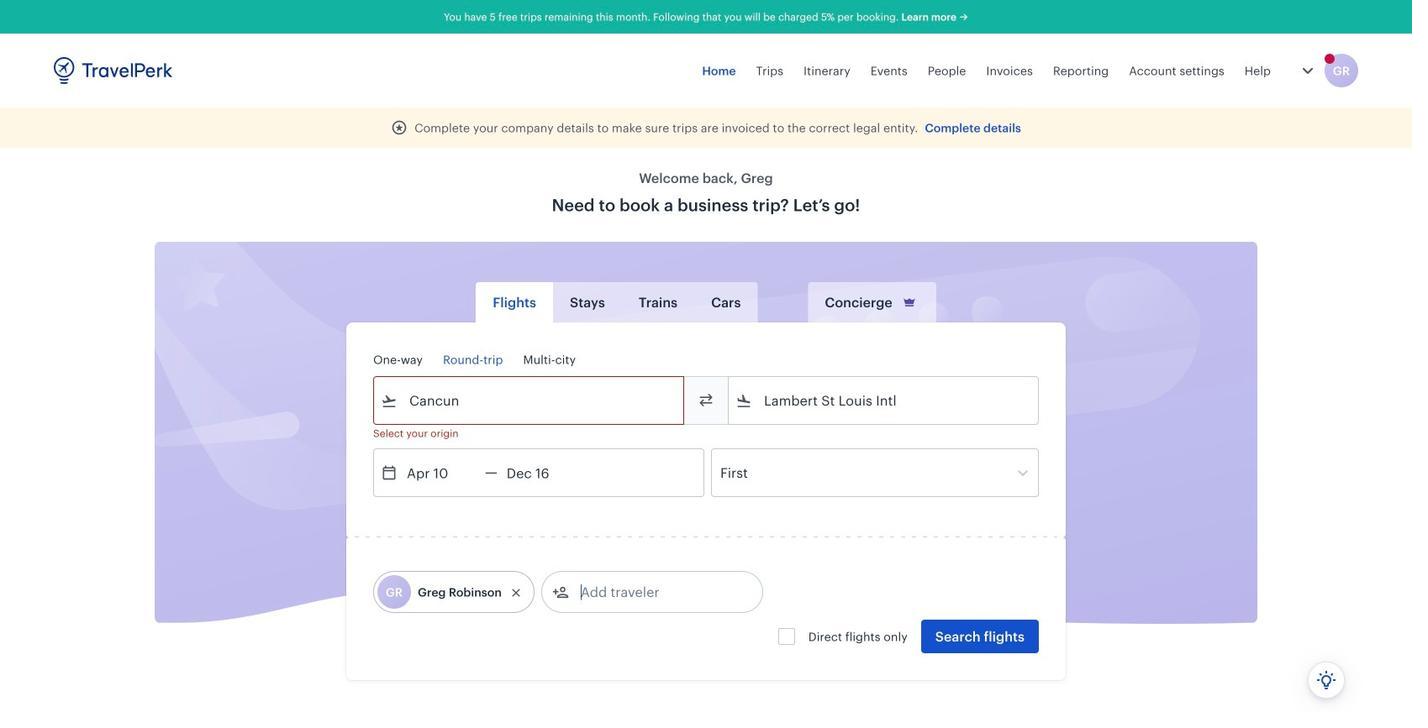 Task type: describe. For each thing, give the bounding box(es) containing it.
Depart text field
[[398, 450, 485, 497]]

Return text field
[[498, 450, 585, 497]]

To search field
[[752, 388, 1016, 414]]

From search field
[[398, 388, 662, 414]]



Task type: locate. For each thing, give the bounding box(es) containing it.
Add traveler search field
[[569, 579, 744, 606]]



Task type: vqa. For each thing, say whether or not it's contained in the screenshot.
Add traveler search field at the bottom of page
yes



